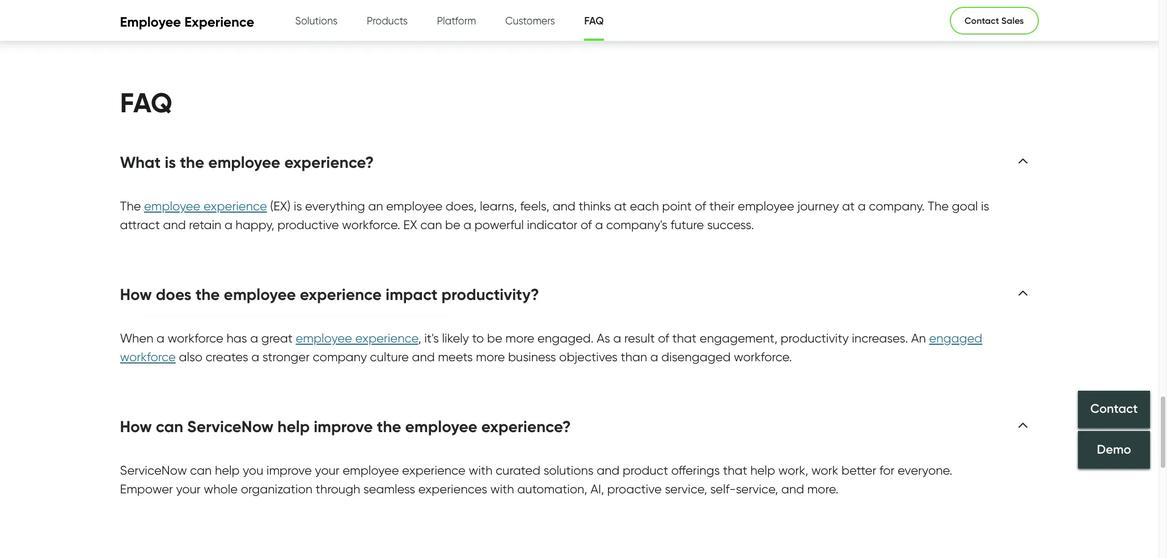 Task type: describe. For each thing, give the bounding box(es) containing it.
company.
[[869, 199, 925, 214]]

2 service, from the left
[[736, 482, 779, 497]]

experience inside button
[[300, 285, 382, 304]]

company's
[[607, 218, 668, 232]]

servicenow inside servicenow can help you improve your employee experience with curated solutions and product offerings that help work, work better for everyone. empower your whole organization through seamless experiences with automation, ai, proactive service, self-service, and more.
[[120, 463, 187, 478]]

2 horizontal spatial of
[[695, 199, 707, 214]]

(ex) is everything an employee does, learns, feels, and thinks at each point of their employee journey at a company. the goal is attract and retain a happy, productive workforce. ex can be a powerful indicator of a company's future success.
[[120, 199, 990, 232]]

contact sales link
[[950, 7, 1039, 34]]

the employee experience
[[120, 199, 267, 214]]

point
[[662, 199, 692, 214]]

employee inside servicenow can help you improve your employee experience with curated solutions and product offerings that help work, work better for everyone. empower your whole organization through seamless experiences with automation, ai, proactive service, self-service, and more.
[[343, 463, 399, 478]]

products link
[[367, 0, 408, 41]]

productivity?
[[442, 285, 540, 304]]

what
[[120, 153, 161, 172]]

experience? inside button
[[482, 417, 571, 437]]

what is the employee experience? button
[[120, 152, 393, 173]]

1 vertical spatial more
[[476, 350, 505, 364]]

a right has
[[250, 331, 258, 346]]

does,
[[446, 199, 477, 214]]

1 at from the left
[[615, 199, 627, 214]]

how can servicenow help improve the employee experience? button
[[120, 417, 591, 437]]

has
[[227, 331, 247, 346]]

offerings
[[672, 463, 720, 478]]

employee experience
[[120, 14, 254, 30]]

powerful
[[475, 218, 524, 232]]

as
[[597, 331, 611, 346]]

solutions
[[544, 463, 594, 478]]

happy,
[[236, 218, 274, 232]]

employee
[[120, 14, 181, 30]]

sales
[[1002, 15, 1025, 26]]

business
[[508, 350, 556, 364]]

impact
[[386, 285, 438, 304]]

learns,
[[480, 199, 517, 214]]

platform link
[[437, 0, 476, 41]]

likely
[[442, 331, 469, 346]]

curated
[[496, 463, 541, 478]]

organization
[[241, 482, 313, 497]]

feels,
[[520, 199, 550, 214]]

0 horizontal spatial help
[[215, 463, 240, 478]]

engagement,
[[700, 331, 778, 346]]

when
[[120, 331, 153, 346]]

result
[[625, 331, 655, 346]]

attract
[[120, 218, 160, 232]]

work,
[[779, 463, 809, 478]]

improve for the
[[314, 417, 373, 437]]

a down 'thinks'
[[595, 218, 603, 232]]

can inside (ex) is everything an employee does, learns, feels, and thinks at each point of their employee journey at a company. the goal is attract and retain a happy, productive workforce. ex can be a powerful indicator of a company's future success.
[[421, 218, 442, 232]]

journey
[[798, 199, 840, 214]]

2 at from the left
[[843, 199, 855, 214]]

how for how does the employee experience impact productivity?
[[120, 285, 152, 304]]

company
[[313, 350, 367, 364]]

be inside (ex) is everything an employee does, learns, feels, and thinks at each point of their employee journey at a company. the goal is attract and retain a happy, productive workforce. ex can be a powerful indicator of a company's future success.
[[445, 218, 461, 232]]

creates
[[206, 350, 248, 364]]

indicator
[[527, 218, 578, 232]]

workforce inside engaged workforce
[[120, 350, 176, 364]]

objectives
[[560, 350, 618, 364]]

1 vertical spatial of
[[581, 218, 592, 232]]

1 vertical spatial with
[[491, 482, 514, 497]]

0 vertical spatial that
[[673, 331, 697, 346]]

demo
[[1098, 442, 1132, 457]]

also
[[179, 350, 203, 364]]

when a workforce has a great employee experience , it's likely to be more engaged. as a result of that engagement, productivity increases. an
[[120, 331, 930, 346]]

automation,
[[518, 482, 588, 497]]

customers link
[[506, 0, 555, 41]]

everything
[[305, 199, 365, 214]]

employee inside button
[[208, 153, 281, 172]]

you
[[243, 463, 264, 478]]

1 service, from the left
[[665, 482, 708, 497]]

than
[[621, 350, 648, 364]]

how can servicenow help improve the employee experience?
[[120, 417, 571, 437]]

products
[[367, 15, 408, 27]]

success.
[[708, 218, 755, 232]]

how does the employee experience impact productivity? button
[[120, 284, 559, 305]]

a right retain on the left top of page
[[225, 218, 233, 232]]

thinks
[[579, 199, 611, 214]]

more.
[[808, 482, 839, 497]]

demo link
[[1079, 431, 1151, 469]]

0 vertical spatial with
[[469, 463, 493, 478]]

customers
[[506, 15, 555, 27]]

contact sales
[[965, 15, 1025, 26]]

the for is
[[180, 153, 204, 172]]

that inside servicenow can help you improve your employee experience with curated solutions and product offerings that help work, work better for everyone. empower your whole organization through seamless experiences with automation, ai, proactive service, self-service, and more.
[[723, 463, 748, 478]]

through
[[316, 482, 360, 497]]

faq link
[[585, 1, 604, 45]]

work
[[812, 463, 839, 478]]

empower
[[120, 482, 173, 497]]

future
[[671, 218, 704, 232]]

and down "the employee experience"
[[163, 218, 186, 232]]

better
[[842, 463, 877, 478]]

0 vertical spatial workforce
[[168, 331, 224, 346]]

everyone.
[[898, 463, 953, 478]]

stronger
[[263, 350, 310, 364]]

1 vertical spatial faq
[[120, 86, 173, 120]]

proactive
[[608, 482, 662, 497]]

can for help
[[156, 417, 183, 437]]

and up 'ai,'
[[597, 463, 620, 478]]

experience? inside button
[[285, 153, 374, 172]]

1 horizontal spatial your
[[315, 463, 340, 478]]

for
[[880, 463, 895, 478]]



Task type: locate. For each thing, give the bounding box(es) containing it.
0 vertical spatial workforce.
[[342, 218, 400, 232]]

of
[[695, 199, 707, 214], [581, 218, 592, 232], [658, 331, 670, 346]]

1 horizontal spatial contact
[[1091, 402, 1138, 417]]

1 vertical spatial contact
[[1091, 402, 1138, 417]]

ex
[[404, 218, 417, 232]]

1 horizontal spatial service,
[[736, 482, 779, 497]]

1 horizontal spatial servicenow
[[187, 417, 274, 437]]

can inside servicenow can help you improve your employee experience with curated solutions and product offerings that help work, work better for everyone. empower your whole organization through seamless experiences with automation, ai, proactive service, self-service, and more.
[[190, 463, 212, 478]]

1 horizontal spatial can
[[190, 463, 212, 478]]

ai,
[[591, 482, 605, 497]]

servicenow up you
[[187, 417, 274, 437]]

more down to
[[476, 350, 505, 364]]

self-
[[711, 482, 736, 497]]

culture
[[370, 350, 409, 364]]

0 horizontal spatial be
[[445, 218, 461, 232]]

1 horizontal spatial workforce.
[[734, 350, 793, 364]]

0 vertical spatial the
[[180, 153, 204, 172]]

a down does,
[[464, 218, 472, 232]]

1 horizontal spatial experience?
[[482, 417, 571, 437]]

a left company.
[[858, 199, 866, 214]]

is right goal
[[982, 199, 990, 214]]

workforce. down an
[[342, 218, 400, 232]]

0 vertical spatial servicenow
[[187, 417, 274, 437]]

contact left sales
[[965, 15, 1000, 26]]

is right '(ex)'
[[294, 199, 302, 214]]

experience? up everything
[[285, 153, 374, 172]]

0 vertical spatial employee experience link
[[144, 199, 267, 214]]

the
[[120, 199, 141, 214], [928, 199, 949, 214]]

with up experiences
[[469, 463, 493, 478]]

2 how from the top
[[120, 417, 152, 437]]

productive
[[278, 218, 339, 232]]

engaged.
[[538, 331, 594, 346]]

contact link
[[1079, 391, 1151, 428]]

whole
[[204, 482, 238, 497]]

0 horizontal spatial your
[[176, 482, 201, 497]]

experiences
[[419, 482, 488, 497]]

0 vertical spatial contact
[[965, 15, 1000, 26]]

and up indicator
[[553, 199, 576, 214]]

(ex)
[[270, 199, 291, 214]]

0 vertical spatial faq
[[585, 15, 604, 27]]

2 vertical spatial the
[[377, 417, 402, 437]]

be down does,
[[445, 218, 461, 232]]

1 horizontal spatial that
[[723, 463, 748, 478]]

0 horizontal spatial of
[[581, 218, 592, 232]]

that up self-
[[723, 463, 748, 478]]

experience
[[185, 14, 254, 30]]

is for what
[[165, 153, 176, 172]]

1 vertical spatial workforce
[[120, 350, 176, 364]]

increases.
[[852, 331, 909, 346]]

2 vertical spatial of
[[658, 331, 670, 346]]

0 horizontal spatial can
[[156, 417, 183, 437]]

with down curated
[[491, 482, 514, 497]]

disengaged
[[662, 350, 731, 364]]

0 horizontal spatial employee experience link
[[144, 199, 267, 214]]

with
[[469, 463, 493, 478], [491, 482, 514, 497]]

experience
[[204, 199, 267, 214], [300, 285, 382, 304], [355, 331, 418, 346], [402, 463, 466, 478]]

2 horizontal spatial can
[[421, 218, 442, 232]]

also creates a stronger company culture and meets more business objectives than a disengaged workforce.
[[176, 350, 793, 364]]

2 the from the left
[[928, 199, 949, 214]]

solutions
[[295, 15, 338, 27]]

improve inside servicenow can help you improve your employee experience with curated solutions and product offerings that help work, work better for everyone. empower your whole organization through seamless experiences with automation, ai, proactive service, self-service, and more.
[[267, 463, 312, 478]]

servicenow up empower
[[120, 463, 187, 478]]

platform
[[437, 15, 476, 27]]

is for (ex)
[[294, 199, 302, 214]]

experience?
[[285, 153, 374, 172], [482, 417, 571, 437]]

can
[[421, 218, 442, 232], [156, 417, 183, 437], [190, 463, 212, 478]]

more up business
[[506, 331, 535, 346]]

solutions link
[[295, 0, 338, 41]]

at left each
[[615, 199, 627, 214]]

of down 'thinks'
[[581, 218, 592, 232]]

seamless
[[364, 482, 415, 497]]

contact for contact sales
[[965, 15, 1000, 26]]

0 horizontal spatial service,
[[665, 482, 708, 497]]

engaged
[[930, 331, 983, 346]]

1 vertical spatial your
[[176, 482, 201, 497]]

1 horizontal spatial the
[[928, 199, 949, 214]]

be
[[445, 218, 461, 232], [487, 331, 503, 346]]

workforce down the when
[[120, 350, 176, 364]]

is right what
[[165, 153, 176, 172]]

the inside how can servicenow help improve the employee experience? button
[[377, 417, 402, 437]]

servicenow can help you improve your employee experience with curated solutions and product offerings that help work, work better for everyone. empower your whole organization through seamless experiences with automation, ai, proactive service, self-service, and more.
[[120, 463, 953, 497]]

employee experience link for when a workforce has a great
[[296, 331, 418, 346]]

1 horizontal spatial at
[[843, 199, 855, 214]]

0 vertical spatial of
[[695, 199, 707, 214]]

of left their
[[695, 199, 707, 214]]

experience? up curated
[[482, 417, 571, 437]]

2 vertical spatial can
[[190, 463, 212, 478]]

engaged workforce
[[120, 331, 983, 364]]

be right to
[[487, 331, 503, 346]]

0 horizontal spatial servicenow
[[120, 463, 187, 478]]

to
[[472, 331, 484, 346]]

their
[[710, 199, 735, 214]]

servicenow inside how can servicenow help improve the employee experience? button
[[187, 417, 274, 437]]

1 how from the top
[[120, 285, 152, 304]]

1 vertical spatial be
[[487, 331, 503, 346]]

1 horizontal spatial is
[[294, 199, 302, 214]]

improve
[[314, 417, 373, 437], [267, 463, 312, 478]]

faq
[[585, 15, 604, 27], [120, 86, 173, 120]]

0 horizontal spatial experience?
[[285, 153, 374, 172]]

1 horizontal spatial more
[[506, 331, 535, 346]]

contact up demo
[[1091, 402, 1138, 417]]

an
[[368, 199, 383, 214]]

each
[[630, 199, 659, 214]]

0 horizontal spatial that
[[673, 331, 697, 346]]

0 horizontal spatial is
[[165, 153, 176, 172]]

how inside how can servicenow help improve the employee experience? button
[[120, 417, 152, 437]]

a
[[858, 199, 866, 214], [225, 218, 233, 232], [464, 218, 472, 232], [595, 218, 603, 232], [157, 331, 165, 346], [250, 331, 258, 346], [614, 331, 622, 346], [251, 350, 259, 364], [651, 350, 659, 364]]

workforce up also
[[168, 331, 224, 346]]

employee experience link for the
[[144, 199, 267, 214]]

your up through
[[315, 463, 340, 478]]

an
[[912, 331, 927, 346]]

1 vertical spatial that
[[723, 463, 748, 478]]

0 horizontal spatial improve
[[267, 463, 312, 478]]

a right creates
[[251, 350, 259, 364]]

0 horizontal spatial workforce.
[[342, 218, 400, 232]]

1 vertical spatial workforce.
[[734, 350, 793, 364]]

1 vertical spatial employee experience link
[[296, 331, 418, 346]]

contact for contact
[[1091, 402, 1138, 417]]

0 vertical spatial more
[[506, 331, 535, 346]]

1 horizontal spatial improve
[[314, 417, 373, 437]]

0 vertical spatial can
[[421, 218, 442, 232]]

more
[[506, 331, 535, 346], [476, 350, 505, 364]]

the inside what is the employee experience? button
[[180, 153, 204, 172]]

the inside how does the employee experience impact productivity? button
[[196, 285, 220, 304]]

1 vertical spatial improve
[[267, 463, 312, 478]]

0 horizontal spatial more
[[476, 350, 505, 364]]

0 vertical spatial your
[[315, 463, 340, 478]]

1 horizontal spatial of
[[658, 331, 670, 346]]

1 vertical spatial experience?
[[482, 417, 571, 437]]

,
[[418, 331, 421, 346]]

workforce. inside (ex) is everything an employee does, learns, feels, and thinks at each point of their employee journey at a company. the goal is attract and retain a happy, productive workforce. ex can be a powerful indicator of a company's future success.
[[342, 218, 400, 232]]

0 vertical spatial improve
[[314, 417, 373, 437]]

2 horizontal spatial help
[[751, 463, 776, 478]]

1 horizontal spatial be
[[487, 331, 503, 346]]

how for how can servicenow help improve the employee experience?
[[120, 417, 152, 437]]

meets
[[438, 350, 473, 364]]

it's
[[425, 331, 439, 346]]

how inside how does the employee experience impact productivity? button
[[120, 285, 152, 304]]

is inside button
[[165, 153, 176, 172]]

of right result
[[658, 331, 670, 346]]

can for you
[[190, 463, 212, 478]]

employee
[[208, 153, 281, 172], [144, 199, 201, 214], [386, 199, 443, 214], [738, 199, 795, 214], [224, 285, 296, 304], [296, 331, 352, 346], [405, 417, 478, 437], [343, 463, 399, 478]]

the up attract
[[120, 199, 141, 214]]

the left goal
[[928, 199, 949, 214]]

0 horizontal spatial at
[[615, 199, 627, 214]]

0 vertical spatial be
[[445, 218, 461, 232]]

improve for your
[[267, 463, 312, 478]]

improve inside how can servicenow help improve the employee experience? button
[[314, 417, 373, 437]]

that
[[673, 331, 697, 346], [723, 463, 748, 478]]

product
[[623, 463, 669, 478]]

and down ,
[[412, 350, 435, 364]]

help
[[278, 417, 310, 437], [215, 463, 240, 478], [751, 463, 776, 478]]

at right journey
[[843, 199, 855, 214]]

your left whole
[[176, 482, 201, 497]]

1 horizontal spatial employee experience link
[[296, 331, 418, 346]]

1 horizontal spatial faq
[[585, 15, 604, 27]]

employee experience link up retain on the left top of page
[[144, 199, 267, 214]]

0 horizontal spatial the
[[120, 199, 141, 214]]

can inside button
[[156, 417, 183, 437]]

a right as at bottom right
[[614, 331, 622, 346]]

employee experience link up company in the left of the page
[[296, 331, 418, 346]]

1 vertical spatial the
[[196, 285, 220, 304]]

0 horizontal spatial contact
[[965, 15, 1000, 26]]

1 vertical spatial how
[[120, 417, 152, 437]]

retain
[[189, 218, 222, 232]]

0 horizontal spatial faq
[[120, 86, 173, 120]]

1 vertical spatial servicenow
[[120, 463, 187, 478]]

and down work,
[[782, 482, 805, 497]]

at
[[615, 199, 627, 214], [843, 199, 855, 214]]

is
[[165, 153, 176, 172], [294, 199, 302, 214], [982, 199, 990, 214]]

goal
[[952, 199, 979, 214]]

a right the when
[[157, 331, 165, 346]]

1 the from the left
[[120, 199, 141, 214]]

workforce. down engagement,
[[734, 350, 793, 364]]

and
[[553, 199, 576, 214], [163, 218, 186, 232], [412, 350, 435, 364], [597, 463, 620, 478], [782, 482, 805, 497]]

engaged workforce link
[[120, 331, 983, 365]]

the inside (ex) is everything an employee does, learns, feels, and thinks at each point of their employee journey at a company. the goal is attract and retain a happy, productive workforce. ex can be a powerful indicator of a company's future success.
[[928, 199, 949, 214]]

1 vertical spatial can
[[156, 417, 183, 437]]

great
[[261, 331, 293, 346]]

experience inside servicenow can help you improve your employee experience with curated solutions and product offerings that help work, work better for everyone. empower your whole organization through seamless experiences with automation, ai, proactive service, self-service, and more.
[[402, 463, 466, 478]]

how does the employee experience impact productivity?
[[120, 285, 540, 304]]

what is the employee experience?
[[120, 153, 374, 172]]

0 vertical spatial how
[[120, 285, 152, 304]]

1 horizontal spatial help
[[278, 417, 310, 437]]

help inside button
[[278, 417, 310, 437]]

a right "than"
[[651, 350, 659, 364]]

the for does
[[196, 285, 220, 304]]

does
[[156, 285, 192, 304]]

that up disengaged
[[673, 331, 697, 346]]

2 horizontal spatial is
[[982, 199, 990, 214]]

workforce.
[[342, 218, 400, 232], [734, 350, 793, 364]]

0 vertical spatial experience?
[[285, 153, 374, 172]]

workforce
[[168, 331, 224, 346], [120, 350, 176, 364]]



Task type: vqa. For each thing, say whether or not it's contained in the screenshot.
What is the employee experience?
yes



